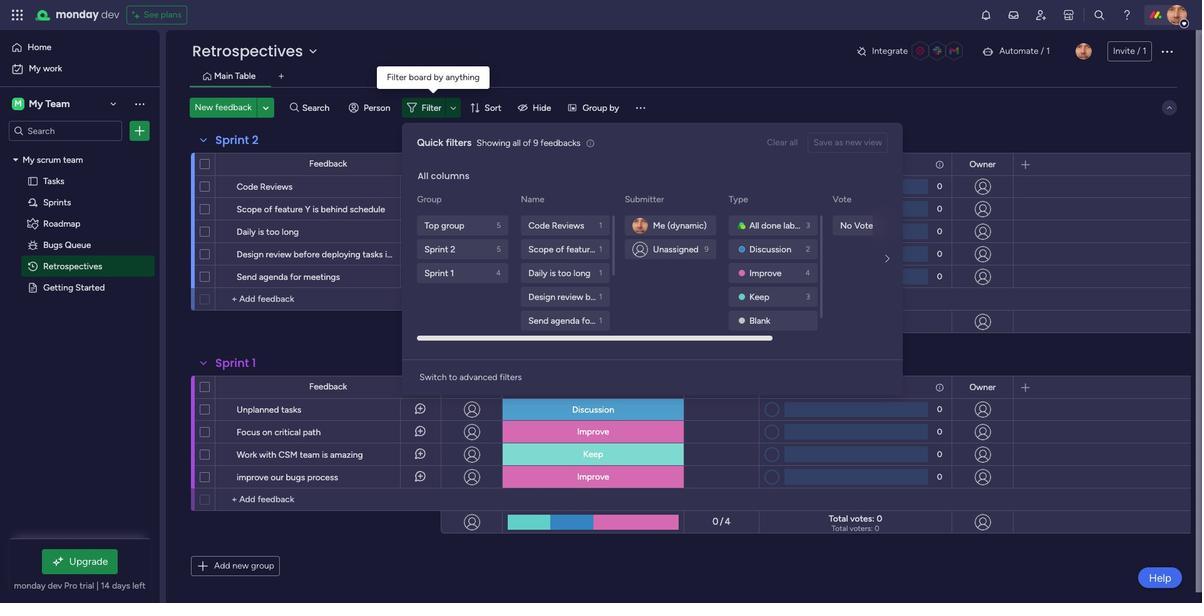 Task type: locate. For each thing, give the bounding box(es) containing it.
2 horizontal spatial 4
[[806, 269, 810, 277]]

owner for 1st owner field from the bottom of the page
[[970, 382, 996, 392]]

code up scope
[[237, 182, 258, 192]]

group right add
[[251, 560, 274, 571]]

public board image left tasks
[[27, 175, 39, 187]]

1 horizontal spatial send agenda for meetings
[[528, 315, 632, 326]]

send agenda for meetings
[[237, 272, 340, 282], [528, 315, 632, 326]]

0 vertical spatial sprint 1
[[425, 268, 454, 278]]

sprint 2 inside sprint 2 field
[[215, 132, 259, 148]]

/ for automate
[[1041, 46, 1044, 56]]

code reviews up scope
[[237, 182, 293, 192]]

sprint down the top
[[425, 244, 448, 255]]

keep inside type group
[[750, 291, 770, 302]]

1 vertical spatial reviews
[[552, 220, 584, 231]]

1 vertical spatial discussion
[[572, 271, 614, 282]]

2 feedback from the top
[[309, 381, 347, 392]]

better
[[417, 249, 442, 260]]

scope
[[237, 204, 262, 215]]

2 all from the left
[[513, 137, 521, 148]]

4 inside type group
[[806, 269, 810, 277]]

code reviews inside "name" group
[[528, 220, 584, 231]]

1 vertical spatial send
[[528, 315, 549, 326]]

0 horizontal spatial send agenda for meetings
[[237, 272, 340, 282]]

send inside "name" group
[[528, 315, 549, 326]]

2 horizontal spatial 2
[[806, 245, 810, 254]]

0
[[937, 182, 943, 191], [937, 204, 943, 213], [937, 226, 943, 236], [937, 249, 943, 258], [937, 271, 943, 281], [937, 405, 943, 414], [937, 427, 943, 436], [937, 449, 943, 459], [937, 472, 943, 481], [877, 513, 882, 524], [713, 516, 719, 527], [875, 524, 880, 533]]

all for all done labels
[[750, 220, 759, 231]]

1 vertical spatial 9
[[705, 245, 709, 254]]

as
[[835, 137, 843, 148]]

monday for monday dev
[[56, 8, 99, 22]]

2 inside type group
[[806, 245, 810, 254]]

+ Add feedback text field
[[222, 492, 435, 507]]

1 vertical spatial vote
[[846, 382, 865, 392]]

group group
[[417, 215, 511, 283]]

vote
[[833, 194, 852, 205], [846, 382, 865, 392]]

1 horizontal spatial code reviews
[[528, 220, 584, 231]]

1 vertical spatial too
[[558, 268, 571, 278]]

2 3 from the top
[[806, 292, 810, 301]]

total left "voters:"
[[832, 524, 848, 533]]

new right the as
[[846, 137, 862, 148]]

my team
[[29, 98, 70, 110]]

all inside type group
[[750, 220, 759, 231]]

0 vertical spatial discussion
[[750, 244, 791, 255]]

1 vertical spatial feedback
[[309, 381, 347, 392]]

1 horizontal spatial filter
[[422, 102, 442, 113]]

amazing
[[330, 450, 363, 460]]

1 vertical spatial sprint 1
[[215, 355, 256, 371]]

1 owner from the top
[[970, 159, 996, 169]]

3
[[806, 221, 810, 230], [806, 292, 810, 301]]

work with csm team is amazing
[[237, 450, 363, 460]]

days
[[112, 580, 130, 591]]

9 inside quick filters showing all of 9 feedbacks
[[533, 137, 538, 148]]

2 column information image from the top
[[935, 382, 945, 392]]

filter left arrow down image
[[422, 102, 442, 113]]

group up the top
[[417, 194, 442, 205]]

0 horizontal spatial long
[[282, 227, 299, 237]]

retrospectives inside list box
[[43, 260, 102, 271]]

of
[[523, 137, 531, 148], [264, 204, 272, 215]]

all done labels
[[750, 220, 806, 231]]

main table
[[214, 71, 256, 81]]

options image
[[1160, 44, 1175, 59], [133, 125, 146, 137]]

filter left board
[[387, 72, 407, 83]]

clear all button
[[762, 133, 803, 153]]

v2 search image
[[290, 101, 299, 115]]

Submitter field
[[449, 380, 495, 394]]

help button
[[1138, 567, 1182, 588]]

0 horizontal spatial meetings
[[304, 272, 340, 282]]

submitter inside 'field'
[[452, 382, 491, 392]]

1 horizontal spatial long
[[574, 268, 591, 278]]

/ inside button
[[1137, 46, 1141, 56]]

0 vertical spatial group
[[441, 220, 465, 231]]

vote inside all columns dialog
[[833, 194, 852, 205]]

0 vertical spatial owner field
[[967, 157, 999, 171]]

sprint 1 up unplanned at the left of the page
[[215, 355, 256, 371]]

monday up home link
[[56, 8, 99, 22]]

all right clear
[[790, 137, 798, 148]]

option
[[0, 148, 160, 151]]

Type field
[[581, 380, 606, 394]]

sprint 2 down feedback
[[215, 132, 259, 148]]

my work option
[[8, 59, 152, 79]]

1 horizontal spatial type
[[729, 194, 748, 205]]

filters right quick
[[446, 137, 472, 148]]

0 vertical spatial code reviews
[[237, 182, 293, 192]]

person button
[[344, 98, 398, 118]]

1 feedback from the top
[[309, 158, 347, 169]]

all left columns
[[418, 170, 429, 182]]

send
[[237, 272, 257, 282], [528, 315, 549, 326]]

0 horizontal spatial all
[[513, 137, 521, 148]]

by left menu image
[[610, 102, 619, 113]]

filter inside popup button
[[422, 102, 442, 113]]

1 vertical spatial new
[[232, 560, 249, 571]]

group inside popup button
[[583, 102, 607, 113]]

new inside all columns dialog
[[846, 137, 862, 148]]

all inside quick filters showing all of 9 feedbacks
[[513, 137, 521, 148]]

1 vertical spatial for
[[582, 315, 593, 326]]

0 horizontal spatial group
[[251, 560, 274, 571]]

retrospectives button
[[190, 41, 323, 61]]

0 vertical spatial send
[[237, 272, 257, 282]]

daily is too long
[[237, 227, 299, 237], [528, 268, 591, 278]]

0 vertical spatial sprint 2
[[215, 132, 259, 148]]

no
[[840, 220, 852, 231]]

1 vertical spatial sprint 2
[[425, 244, 455, 255]]

Sprint 1 field
[[212, 355, 259, 371]]

1 owner field from the top
[[967, 157, 999, 171]]

switch
[[420, 372, 447, 383]]

5 for sprint 2
[[497, 245, 501, 254]]

is
[[313, 204, 319, 215], [258, 227, 264, 237], [385, 249, 391, 260], [550, 268, 556, 278], [322, 450, 328, 460]]

1 vertical spatial meetings
[[595, 315, 632, 326]]

scrum
[[37, 154, 61, 165]]

main
[[214, 71, 233, 81]]

sprint up unplanned at the left of the page
[[215, 355, 249, 371]]

my right "workspace" icon
[[29, 98, 43, 110]]

daily inside "name" group
[[528, 268, 548, 278]]

column information image
[[935, 159, 945, 169], [935, 382, 945, 392]]

all
[[418, 170, 429, 182], [750, 220, 759, 231]]

1 vertical spatial 3
[[806, 292, 810, 301]]

all left done on the top right of the page
[[750, 220, 759, 231]]

0 vertical spatial public board image
[[27, 175, 39, 187]]

1 horizontal spatial /
[[1041, 46, 1044, 56]]

1 vertical spatial code
[[528, 220, 550, 231]]

0 horizontal spatial /
[[720, 516, 724, 527]]

by
[[434, 72, 443, 83], [610, 102, 619, 113]]

save
[[814, 137, 833, 148]]

9 right unassigned
[[705, 245, 709, 254]]

0 vertical spatial agenda
[[259, 272, 288, 282]]

type
[[729, 194, 748, 205], [584, 382, 603, 392]]

tasks
[[43, 175, 64, 186]]

james peterson image
[[1167, 5, 1187, 25], [1076, 43, 1092, 59]]

2 public board image from the top
[[27, 281, 39, 293]]

2 vertical spatial 5
[[725, 316, 730, 327]]

0 vertical spatial vote
[[833, 194, 852, 205]]

0 vertical spatial owner
[[970, 159, 996, 169]]

james peterson image left invite
[[1076, 43, 1092, 59]]

0 horizontal spatial 2
[[252, 132, 259, 148]]

agenda
[[259, 272, 288, 282], [551, 315, 580, 326]]

my
[[29, 63, 41, 74], [29, 98, 43, 110], [23, 154, 35, 165]]

my right caret down image
[[23, 154, 35, 165]]

home
[[28, 42, 51, 53]]

0 horizontal spatial by
[[434, 72, 443, 83]]

2 owner from the top
[[970, 382, 996, 392]]

work
[[237, 450, 257, 460]]

tasks
[[363, 249, 383, 260], [281, 405, 301, 415]]

9 inside submitter group
[[705, 245, 709, 254]]

daily
[[237, 227, 256, 237], [528, 268, 548, 278]]

2 inside group group
[[450, 244, 455, 255]]

votes:
[[850, 513, 875, 524]]

csm
[[278, 450, 298, 460]]

discussion
[[750, 244, 791, 255], [572, 271, 614, 282], [572, 404, 614, 415]]

0 horizontal spatial reviews
[[260, 182, 293, 192]]

1 horizontal spatial all
[[750, 220, 759, 231]]

team right csm
[[300, 450, 320, 460]]

0 vertical spatial submitter
[[625, 194, 664, 205]]

sprint
[[215, 132, 249, 148], [425, 244, 448, 255], [425, 268, 448, 278], [215, 355, 249, 371]]

0 horizontal spatial monday
[[14, 580, 46, 591]]

done
[[761, 220, 781, 231]]

public board image left getting on the left
[[27, 281, 39, 293]]

1 horizontal spatial agenda
[[551, 315, 580, 326]]

0 vertical spatial feedback
[[309, 158, 347, 169]]

sprint inside field
[[215, 355, 249, 371]]

0 vertical spatial too
[[266, 227, 280, 237]]

queue
[[65, 239, 91, 250]]

dev for monday dev
[[101, 8, 119, 22]]

Owner field
[[967, 157, 999, 171], [967, 380, 999, 394]]

0 horizontal spatial 9
[[533, 137, 538, 148]]

retrospectives up getting started
[[43, 260, 102, 271]]

5
[[497, 221, 501, 230], [497, 245, 501, 254], [725, 316, 730, 327]]

search everything image
[[1093, 9, 1106, 21]]

dev left 'pro'
[[48, 580, 62, 591]]

0 vertical spatial column information image
[[935, 159, 945, 169]]

discussion inside type group
[[750, 244, 791, 255]]

0 horizontal spatial code
[[237, 182, 258, 192]]

quick filters showing all of 9 feedbacks
[[417, 137, 581, 148]]

4 inside group group
[[496, 269, 501, 277]]

1 vertical spatial monday
[[14, 580, 46, 591]]

1 vertical spatial my
[[29, 98, 43, 110]]

of left feedbacks
[[523, 137, 531, 148]]

0 horizontal spatial agenda
[[259, 272, 288, 282]]

unplanned tasks
[[237, 405, 301, 415]]

1 horizontal spatial code
[[528, 220, 550, 231]]

1 vertical spatial of
[[264, 204, 272, 215]]

list box
[[0, 146, 160, 467]]

too inside "name" group
[[558, 268, 571, 278]]

0 vertical spatial all
[[418, 170, 429, 182]]

1 vertical spatial filter
[[422, 102, 442, 113]]

1 vertical spatial type
[[584, 382, 603, 392]]

tab inside main table tab list
[[271, 66, 291, 86]]

filter for filter
[[422, 102, 442, 113]]

dev left see at top left
[[101, 8, 119, 22]]

1 vertical spatial 5
[[497, 245, 501, 254]]

filters inside 'button'
[[500, 372, 522, 383]]

1 inside group group
[[450, 268, 454, 278]]

0 vertical spatial group
[[583, 102, 607, 113]]

public board image
[[27, 175, 39, 187], [27, 281, 39, 293]]

workspace image
[[12, 97, 24, 111]]

anything
[[446, 72, 480, 83]]

agenda inside "name" group
[[551, 315, 580, 326]]

integrate button
[[851, 38, 972, 64]]

unplanned
[[237, 405, 279, 415]]

tasks up critical
[[281, 405, 301, 415]]

sprint 1
[[425, 268, 454, 278], [215, 355, 256, 371]]

showing
[[477, 137, 511, 148]]

1 vertical spatial james peterson image
[[1076, 43, 1092, 59]]

name group
[[521, 215, 632, 426]]

sprint 1 down better
[[425, 268, 454, 278]]

my for my team
[[29, 98, 43, 110]]

bugs queue
[[43, 239, 91, 250]]

0 vertical spatial 5
[[497, 221, 501, 230]]

1 vertical spatial submitter
[[452, 382, 491, 392]]

0 vertical spatial retrospectives
[[192, 41, 303, 61]]

options image down workspace options icon
[[133, 125, 146, 137]]

my inside option
[[29, 63, 41, 74]]

monday for monday dev pro trial | 14 days left
[[14, 580, 46, 591]]

retrospectives up table
[[192, 41, 303, 61]]

tasks left much
[[363, 249, 383, 260]]

new right add
[[232, 560, 249, 571]]

1 vertical spatial owner field
[[967, 380, 999, 394]]

code down name
[[528, 220, 550, 231]]

0 horizontal spatial type
[[584, 382, 603, 392]]

group left menu image
[[583, 102, 607, 113]]

my left work on the left of page
[[29, 63, 41, 74]]

0 horizontal spatial too
[[266, 227, 280, 237]]

2 owner field from the top
[[967, 380, 999, 394]]

of right scope
[[264, 204, 272, 215]]

schedule
[[350, 204, 385, 215]]

improve
[[577, 226, 609, 237], [750, 268, 782, 278], [577, 426, 609, 437], [577, 472, 609, 482]]

monday marketplace image
[[1063, 9, 1075, 21]]

1 horizontal spatial reviews
[[552, 220, 584, 231]]

bugs
[[43, 239, 63, 250]]

2 inside field
[[252, 132, 259, 148]]

1 horizontal spatial filters
[[500, 372, 522, 383]]

meetings
[[304, 272, 340, 282], [595, 315, 632, 326]]

sprint 2 down top group
[[425, 244, 455, 255]]

improve our bugs process
[[237, 472, 338, 483]]

1 horizontal spatial for
[[582, 315, 593, 326]]

all right showing
[[513, 137, 521, 148]]

2 vertical spatial keep
[[583, 449, 603, 460]]

1 vertical spatial send agenda for meetings
[[528, 315, 632, 326]]

y
[[305, 204, 310, 215]]

1 horizontal spatial group
[[441, 220, 465, 231]]

3 for keep
[[806, 292, 810, 301]]

feedback up behind
[[309, 158, 347, 169]]

group right the top
[[441, 220, 465, 231]]

votes
[[854, 220, 877, 231]]

code reviews down name
[[528, 220, 584, 231]]

group inside all columns dialog
[[417, 194, 442, 205]]

much
[[393, 249, 415, 260]]

|
[[96, 580, 99, 591]]

reviews
[[260, 182, 293, 192], [552, 220, 584, 231]]

1 horizontal spatial daily is too long
[[528, 268, 591, 278]]

tab
[[271, 66, 291, 86]]

filters
[[446, 137, 472, 148], [500, 372, 522, 383]]

1 vertical spatial public board image
[[27, 281, 39, 293]]

all columns
[[418, 170, 470, 182]]

sort button
[[465, 98, 509, 118]]

3 for all done labels
[[806, 221, 810, 230]]

my inside workspace selection element
[[29, 98, 43, 110]]

1 horizontal spatial tasks
[[363, 249, 383, 260]]

1 horizontal spatial all
[[790, 137, 798, 148]]

for
[[290, 272, 301, 282], [582, 315, 593, 326]]

0 horizontal spatial daily
[[237, 227, 256, 237]]

0 horizontal spatial sprint 1
[[215, 355, 256, 371]]

notifications image
[[980, 9, 992, 21]]

blank
[[750, 315, 770, 326]]

2 vertical spatial my
[[23, 154, 35, 165]]

feedback for 2
[[309, 158, 347, 169]]

before
[[294, 249, 320, 260]]

sprint 1 inside group group
[[425, 268, 454, 278]]

monday left 'pro'
[[14, 580, 46, 591]]

feedback up path
[[309, 381, 347, 392]]

update feed image
[[1008, 9, 1020, 21]]

by right board
[[434, 72, 443, 83]]

1 horizontal spatial sprint 1
[[425, 268, 454, 278]]

1
[[1046, 46, 1050, 56], [1143, 46, 1147, 56], [599, 221, 602, 230], [599, 245, 602, 254], [450, 268, 454, 278], [599, 269, 602, 277], [599, 292, 602, 301], [599, 316, 602, 325], [252, 355, 256, 371]]

james peterson image right help image
[[1167, 5, 1187, 25]]

sprint down feedback
[[215, 132, 249, 148]]

1 public board image from the top
[[27, 175, 39, 187]]

filters right advanced
[[500, 372, 522, 383]]

top group
[[425, 220, 465, 231]]

feedback
[[215, 102, 252, 113]]

0 horizontal spatial for
[[290, 272, 301, 282]]

0 horizontal spatial all
[[418, 170, 429, 182]]

1 vertical spatial by
[[610, 102, 619, 113]]

sprint 2 inside group group
[[425, 244, 455, 255]]

Search in workspace field
[[26, 124, 105, 138]]

select product image
[[11, 9, 24, 21]]

None field
[[449, 157, 495, 171]]

9 left feedbacks
[[533, 137, 538, 148]]

code
[[237, 182, 258, 192], [528, 220, 550, 231]]

my for my scrum team
[[23, 154, 35, 165]]

sprints
[[43, 197, 71, 207]]

team right scrum
[[63, 154, 83, 165]]

all columns dialog
[[402, 123, 1041, 426]]

1 horizontal spatial monday
[[56, 8, 99, 22]]

0 horizontal spatial code reviews
[[237, 182, 293, 192]]

0 vertical spatial james peterson image
[[1167, 5, 1187, 25]]

public board image for getting started
[[27, 281, 39, 293]]

all inside button
[[790, 137, 798, 148]]

1 vertical spatial column information image
[[935, 382, 945, 392]]

options image right invite / 1 button at the right top of the page
[[1160, 44, 1175, 59]]

1 all from the left
[[790, 137, 798, 148]]

1 horizontal spatial dev
[[101, 8, 119, 22]]

0 horizontal spatial filter
[[387, 72, 407, 83]]

1 3 from the top
[[806, 221, 810, 230]]

by inside popup button
[[610, 102, 619, 113]]

0 horizontal spatial tasks
[[281, 405, 301, 415]]

sprint inside field
[[215, 132, 249, 148]]



Task type: vqa. For each thing, say whether or not it's contained in the screenshot.
Marketing Plan "list box"
no



Task type: describe. For each thing, give the bounding box(es) containing it.
clear
[[767, 137, 788, 148]]

critical
[[275, 427, 301, 438]]

me
[[653, 220, 665, 231]]

arrow down image
[[446, 100, 461, 115]]

4 for group
[[496, 269, 501, 277]]

automate / 1
[[1000, 46, 1050, 56]]

Search field
[[299, 99, 337, 116]]

caret down image
[[13, 155, 18, 164]]

owner for 2nd owner field from the bottom
[[970, 159, 996, 169]]

main table button
[[211, 70, 259, 83]]

0 vertical spatial code
[[237, 182, 258, 192]]

sprint down better
[[425, 268, 448, 278]]

hide button
[[513, 98, 559, 118]]

see plans
[[144, 9, 182, 20]]

daily is too long inside "name" group
[[528, 268, 591, 278]]

0 vertical spatial for
[[290, 272, 301, 282]]

dev for monday dev pro trial | 14 days left
[[48, 580, 62, 591]]

switch to advanced filters
[[420, 372, 522, 383]]

5 for top group
[[497, 221, 501, 230]]

invite / 1
[[1113, 46, 1147, 56]]

repeating?
[[699, 382, 744, 392]]

submitter group
[[625, 215, 719, 259]]

add view image
[[279, 72, 284, 81]]

angle down image
[[263, 103, 269, 112]]

my for my work
[[29, 63, 41, 74]]

add new group button
[[191, 556, 280, 576]]

home option
[[8, 38, 152, 58]]

vote inside field
[[846, 382, 865, 392]]

trial
[[79, 580, 94, 591]]

design review before deploying tasks is much better
[[237, 249, 442, 260]]

invite / 1 button
[[1108, 41, 1152, 61]]

long inside "name" group
[[574, 268, 591, 278]]

workspace options image
[[133, 98, 146, 110]]

0 horizontal spatial james peterson image
[[1076, 43, 1092, 59]]

roadmap
[[43, 218, 80, 229]]

/ for invite
[[1137, 46, 1141, 56]]

4 for type
[[806, 269, 810, 277]]

Repeating? field
[[696, 380, 747, 394]]

for inside "name" group
[[582, 315, 593, 326]]

see plans button
[[127, 6, 187, 24]]

review
[[266, 249, 292, 260]]

0 horizontal spatial options image
[[133, 125, 146, 137]]

reviews inside "name" group
[[552, 220, 584, 231]]

add
[[214, 560, 230, 571]]

new
[[195, 102, 213, 113]]

help
[[1149, 571, 1172, 584]]

see
[[144, 9, 159, 20]]

type inside 'field'
[[584, 382, 603, 392]]

getting
[[43, 282, 73, 292]]

14
[[101, 580, 110, 591]]

left
[[132, 580, 146, 591]]

no votes
[[840, 220, 877, 231]]

group by
[[583, 102, 619, 113]]

path
[[303, 427, 321, 438]]

send agenda for meetings inside "name" group
[[528, 315, 632, 326]]

focus on critical path
[[237, 427, 321, 438]]

started
[[76, 282, 105, 292]]

1 horizontal spatial james peterson image
[[1167, 5, 1187, 25]]

group for group by
[[583, 102, 607, 113]]

name
[[521, 194, 544, 205]]

new feedback button
[[190, 98, 257, 118]]

type group
[[729, 215, 820, 331]]

meetings inside "name" group
[[595, 315, 632, 326]]

work
[[43, 63, 62, 74]]

bugs
[[286, 472, 305, 483]]

invite members image
[[1035, 9, 1048, 21]]

unassigned
[[653, 244, 699, 255]]

0 vertical spatial keep
[[583, 249, 603, 259]]

feedbacks
[[541, 137, 581, 148]]

main table tab list
[[190, 66, 1177, 87]]

1 horizontal spatial options image
[[1160, 44, 1175, 59]]

team inside list box
[[63, 154, 83, 165]]

focus
[[237, 427, 260, 438]]

help image
[[1121, 9, 1133, 21]]

pro
[[64, 580, 77, 591]]

upgrade
[[69, 555, 108, 567]]

person
[[364, 102, 390, 113]]

filter for filter board by anything
[[387, 72, 407, 83]]

voters:
[[850, 524, 873, 533]]

sprint 1 inside field
[[215, 355, 256, 371]]

deploying
[[322, 249, 361, 260]]

quick
[[417, 137, 443, 148]]

0 vertical spatial by
[[434, 72, 443, 83]]

improve inside type group
[[750, 268, 782, 278]]

of inside quick filters showing all of 9 feedbacks
[[523, 137, 531, 148]]

filter board by anything
[[387, 72, 480, 83]]

team
[[45, 98, 70, 110]]

menu image
[[634, 101, 647, 114]]

filter button
[[402, 98, 461, 118]]

upgrade button
[[42, 549, 118, 574]]

process
[[307, 472, 338, 483]]

list box containing my scrum team
[[0, 146, 160, 467]]

total left votes:
[[829, 513, 848, 524]]

1 horizontal spatial team
[[300, 450, 320, 460]]

my scrum team
[[23, 154, 83, 165]]

advanced
[[459, 372, 498, 383]]

hide
[[533, 102, 551, 113]]

getting started
[[43, 282, 105, 292]]

workspace selection element
[[12, 96, 72, 111]]

public board image for tasks
[[27, 175, 39, 187]]

on
[[262, 427, 272, 438]]

+ Add feedback text field
[[222, 292, 435, 307]]

1 horizontal spatial 4
[[725, 516, 731, 527]]

save as new view
[[814, 137, 882, 148]]

discussion for unplanned tasks
[[572, 404, 614, 415]]

sort
[[485, 102, 501, 113]]

james peterson image
[[632, 218, 648, 233]]

1 column information image from the top
[[935, 159, 945, 169]]

monday dev
[[56, 8, 119, 22]]

/ for 0
[[720, 516, 724, 527]]

group for group
[[417, 194, 442, 205]]

type inside all columns dialog
[[729, 194, 748, 205]]

1 inside button
[[1143, 46, 1147, 56]]

vote group
[[833, 215, 927, 235]]

discussion for send agenda for meetings
[[572, 271, 614, 282]]

submitter inside all columns dialog
[[625, 194, 664, 205]]

0 horizontal spatial send
[[237, 272, 257, 282]]

invite
[[1113, 46, 1135, 56]]

plans
[[161, 9, 182, 20]]

group inside button
[[251, 560, 274, 571]]

0 vertical spatial reviews
[[260, 182, 293, 192]]

group inside group
[[441, 220, 465, 231]]

our
[[271, 472, 284, 483]]

view
[[864, 137, 882, 148]]

code inside "name" group
[[528, 220, 550, 231]]

design
[[237, 249, 264, 260]]

0 vertical spatial send agenda for meetings
[[237, 272, 340, 282]]

new feedback
[[195, 102, 252, 113]]

group by button
[[563, 98, 627, 118]]

board
[[409, 72, 432, 83]]

my work
[[29, 63, 62, 74]]

is inside "name" group
[[550, 268, 556, 278]]

Vote field
[[843, 380, 868, 394]]

my work link
[[8, 59, 152, 79]]

0 horizontal spatial new
[[232, 560, 249, 571]]

0 horizontal spatial filters
[[446, 137, 472, 148]]

1 inside field
[[252, 355, 256, 371]]

all for all columns
[[418, 170, 429, 182]]

Sprint 2 field
[[212, 132, 262, 148]]

labels
[[784, 220, 806, 231]]

me (dynamic)
[[653, 220, 707, 231]]

feedback for 1
[[309, 381, 347, 392]]

0 vertical spatial daily is too long
[[237, 227, 299, 237]]

(dynamic)
[[667, 220, 707, 231]]

table
[[235, 71, 256, 81]]

top
[[425, 220, 439, 231]]

improve
[[237, 472, 269, 483]]

collapse image
[[1165, 103, 1175, 113]]

columns
[[431, 170, 470, 182]]



